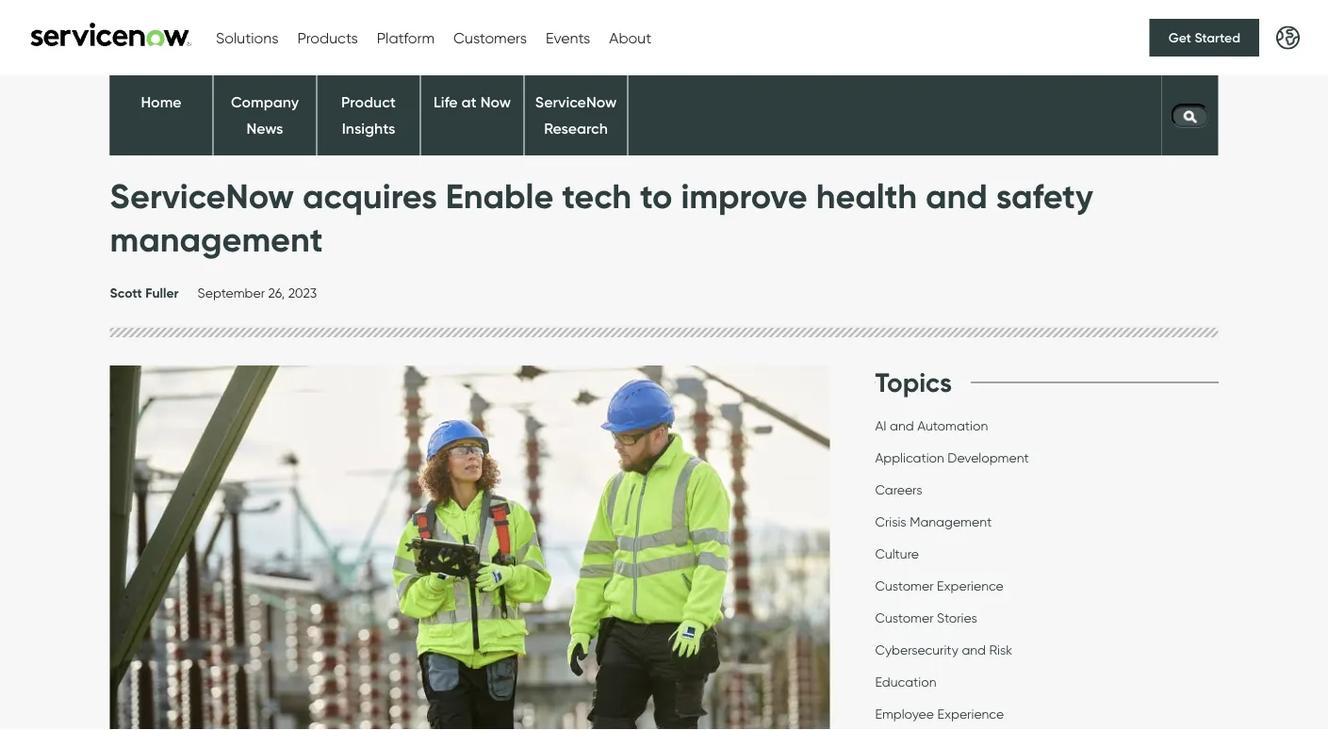 Task type: locate. For each thing, give the bounding box(es) containing it.
crisis
[[876, 514, 907, 530]]

0 vertical spatial and
[[926, 175, 988, 217]]

scott
[[110, 285, 142, 301]]

home
[[141, 93, 182, 112]]

solutions button
[[216, 29, 279, 47]]

solutions
[[216, 29, 279, 47]]

at
[[462, 93, 477, 112]]

and left safety on the right
[[926, 175, 988, 217]]

platform
[[377, 29, 435, 47]]

1 horizontal spatial servicenow
[[535, 93, 617, 112]]

development
[[948, 450, 1030, 466]]

servicenow
[[535, 93, 617, 112], [110, 175, 294, 217]]

2 vertical spatial and
[[962, 642, 987, 658]]

risk
[[990, 642, 1013, 658]]

2023
[[288, 285, 317, 301]]

and left risk
[[962, 642, 987, 658]]

about
[[610, 29, 652, 47]]

customer for customer experience
[[876, 578, 934, 594]]

health
[[816, 175, 918, 217]]

product insights
[[341, 93, 396, 138]]

employee experience
[[876, 706, 1005, 722]]

experience right the 'employee'
[[938, 706, 1005, 722]]

customer for customer stories
[[876, 610, 934, 626]]

2 experience from the top
[[938, 706, 1005, 722]]

acquires
[[303, 175, 437, 217]]

servicenow inside servicenow acquires enable tech to improve health and safety management
[[110, 175, 294, 217]]

0 vertical spatial experience
[[938, 578, 1004, 594]]

servicenow up the research
[[535, 93, 617, 112]]

life
[[434, 93, 458, 112]]

home link
[[141, 93, 182, 112]]

experience
[[938, 578, 1004, 594], [938, 706, 1005, 722]]

and
[[926, 175, 988, 217], [890, 418, 915, 434], [962, 642, 987, 658]]

september
[[198, 285, 265, 301]]

customer stories
[[876, 610, 978, 626]]

company
[[231, 93, 299, 112]]

application development
[[876, 450, 1030, 466]]

news
[[247, 119, 283, 138]]

0 vertical spatial customer
[[876, 578, 934, 594]]

experience for employee experience
[[938, 706, 1005, 722]]

1 vertical spatial experience
[[938, 706, 1005, 722]]

0 vertical spatial servicenow
[[535, 93, 617, 112]]

life at now link
[[434, 93, 511, 112]]

1 customer from the top
[[876, 578, 934, 594]]

servicenow research link
[[535, 93, 617, 138]]

customer down the culture link
[[876, 578, 934, 594]]

products
[[298, 29, 358, 47]]

1 vertical spatial servicenow
[[110, 175, 294, 217]]

1 experience from the top
[[938, 578, 1004, 594]]

started
[[1195, 29, 1241, 46]]

and right ai
[[890, 418, 915, 434]]

product
[[341, 93, 396, 112]]

scott fuller link
[[110, 285, 179, 306]]

tech
[[562, 175, 632, 217]]

employee experience link
[[876, 706, 1005, 727]]

about button
[[610, 29, 652, 47]]

culture link
[[876, 546, 919, 567]]

servicenow acquires enable tech to improve health and safety management
[[110, 175, 1094, 261]]

crisis management link
[[876, 514, 992, 535]]

employee
[[876, 706, 935, 722]]

careers link
[[876, 482, 923, 503]]

customer stories link
[[876, 610, 978, 631]]

1 vertical spatial and
[[890, 418, 915, 434]]

september 26, 2023
[[198, 285, 317, 301]]

servicenow up management
[[110, 175, 294, 217]]

and inside servicenow acquires enable tech to improve health and safety management
[[926, 175, 988, 217]]

None search field
[[1163, 99, 1219, 132]]

2 customer from the top
[[876, 610, 934, 626]]

insights
[[342, 119, 395, 138]]

and for cybersecurity and risk
[[962, 642, 987, 658]]

Search text field
[[1172, 104, 1210, 127]]

customer
[[876, 578, 934, 594], [876, 610, 934, 626]]

customer up the 'cybersecurity'
[[876, 610, 934, 626]]

1 vertical spatial customer
[[876, 610, 934, 626]]

get
[[1169, 29, 1192, 46]]

26,
[[268, 285, 285, 301]]

0 horizontal spatial servicenow
[[110, 175, 294, 217]]

ai
[[876, 418, 887, 434]]

improve
[[681, 175, 808, 217]]

research
[[544, 119, 608, 138]]

servicenow for servicenow acquires enable tech to improve health and safety management
[[110, 175, 294, 217]]

experience up stories
[[938, 578, 1004, 594]]



Task type: describe. For each thing, give the bounding box(es) containing it.
application development link
[[876, 450, 1030, 470]]

cybersecurity
[[876, 642, 959, 658]]

cybersecurity and risk
[[876, 642, 1013, 658]]

customers button
[[454, 29, 527, 47]]

safety
[[997, 175, 1094, 217]]

product insights link
[[341, 93, 396, 138]]

to
[[640, 175, 673, 217]]

automation
[[918, 418, 989, 434]]

events button
[[546, 29, 591, 47]]

get started
[[1169, 29, 1241, 46]]

culture
[[876, 546, 919, 562]]

customers
[[454, 29, 527, 47]]

stories
[[938, 610, 978, 626]]

events
[[546, 29, 591, 47]]

company news
[[231, 93, 299, 138]]

experience for customer experience
[[938, 578, 1004, 594]]

careers
[[876, 482, 923, 498]]

now
[[481, 93, 511, 112]]

life at now
[[434, 93, 511, 112]]

ai and automation
[[876, 418, 989, 434]]

servicenow for servicenow research
[[535, 93, 617, 112]]

topics
[[876, 366, 953, 399]]

platform button
[[377, 29, 435, 47]]

products button
[[298, 29, 358, 47]]

enable
[[446, 175, 554, 217]]

education link
[[876, 674, 937, 695]]

management
[[110, 219, 323, 261]]

crisis management
[[876, 514, 992, 530]]

health and safety: 2 workers in hard hats examining a facility image
[[110, 366, 830, 731]]

servicenow research
[[535, 93, 617, 138]]

get started link
[[1150, 19, 1260, 57]]

customer experience link
[[876, 578, 1004, 599]]

fuller
[[145, 285, 179, 301]]

customer experience
[[876, 578, 1004, 594]]

company news link
[[231, 93, 299, 138]]

ai and automation link
[[876, 418, 989, 438]]

and for ai and automation
[[890, 418, 915, 434]]

application
[[876, 450, 945, 466]]

education
[[876, 674, 937, 690]]

management
[[910, 514, 992, 530]]

cybersecurity and risk link
[[876, 642, 1013, 663]]

scott fuller
[[110, 285, 179, 301]]



Task type: vqa. For each thing, say whether or not it's contained in the screenshot.
your
no



